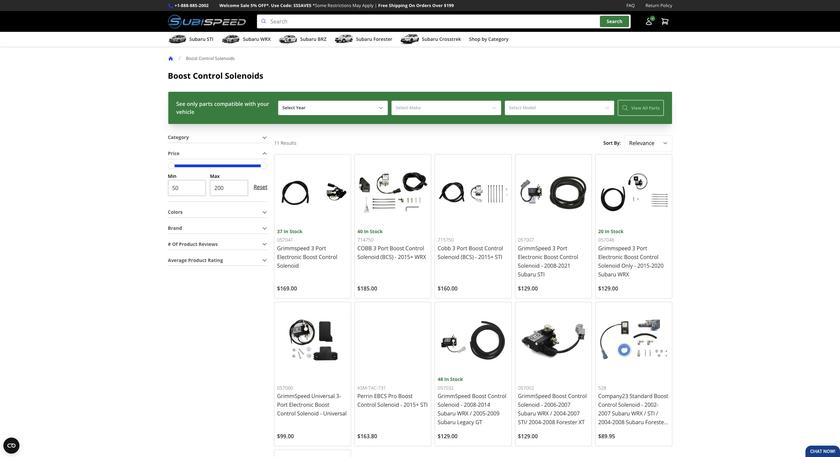 Task type: locate. For each thing, give the bounding box(es) containing it.
in for grimmspeed 3 port electronic boost control solenoid
[[284, 228, 288, 235]]

boost inside 057002 grimmspeed boost control solenoid - 2006-2007 subaru wrx / 2004-2007 sti/ 2004-2008 forester xt
[[553, 393, 567, 400]]

stock
[[290, 228, 303, 235], [370, 228, 383, 235], [611, 228, 624, 235], [450, 377, 463, 383]]

grimmspeed boost control solenoid - 2006-2007 subaru wrx / 2004-2007 sti/ 2004-2008 forester xt image
[[518, 305, 589, 376]]

0 horizontal spatial forester
[[374, 36, 393, 42]]

off*.
[[258, 2, 270, 8]]

stock for grimmspeed boost control solenoid  - 2008-2014 subaru wrx / 2005-2009 subaru legacy gt
[[450, 377, 463, 383]]

electronic down 057046
[[599, 254, 623, 261]]

1 vertical spatial universal
[[323, 411, 347, 418]]

48
[[438, 377, 443, 383]]

0 vertical spatial xt
[[579, 419, 585, 427]]

of
[[172, 241, 178, 248]]

(bcs)
[[381, 254, 394, 261], [461, 254, 474, 261]]

product
[[179, 241, 197, 248], [188, 257, 207, 264]]

subaru forester
[[356, 36, 393, 42]]

by
[[482, 36, 487, 42]]

control inside the 48 in stock 057032 grimmspeed boost control solenoid  - 2008-2014 subaru wrx / 2005-2009 subaru legacy gt
[[488, 393, 507, 400]]

control inside 40 in stock 714750 cobb 3 port boost control solenoid (bcs) - 2015+ wrx
[[406, 245, 424, 252]]

control inside grimmspeed 3 port electronic boost control solenoid - 2008-2021 subaru sti
[[560, 254, 579, 261]]

electronic down 057007
[[518, 254, 543, 261]]

- inside cobb 3 port boost control solenoid (bcs) - 2015+ sti
[[475, 254, 477, 261]]

over
[[433, 2, 443, 8]]

in
[[284, 228, 288, 235], [364, 228, 369, 235], [605, 228, 610, 235], [445, 377, 449, 383]]

2008 inside 057002 grimmspeed boost control solenoid - 2006-2007 subaru wrx / 2004-2007 sti/ 2004-2008 forester xt
[[543, 419, 555, 427]]

2004- down 2006-
[[554, 411, 568, 418]]

universal
[[312, 393, 335, 400], [323, 411, 347, 418]]

wrx inside 057002 grimmspeed boost control solenoid - 2006-2007 subaru wrx / 2004-2007 sti/ 2004-2008 forester xt
[[538, 411, 549, 418]]

grimmspeed down 057046
[[599, 245, 631, 252]]

1 grimmspeed from the left
[[277, 245, 310, 252]]

2004- inside 528 company23 standard boost control solenoid - 2002- 2007 subaru wrx / sti / 2004-2008 subaru forester xt
[[599, 419, 613, 427]]

sti inside 528 company23 standard boost control solenoid - 2002- 2007 subaru wrx / sti / 2004-2008 subaru forester xt
[[648, 411, 655, 418]]

shipping
[[389, 2, 408, 8]]

boost inside the 48 in stock 057032 grimmspeed boost control solenoid  - 2008-2014 subaru wrx / 2005-2009 subaru legacy gt
[[472, 393, 487, 400]]

return policy
[[646, 2, 673, 8]]

1 horizontal spatial 2008-
[[544, 262, 559, 270]]

a subaru forester thumbnail image image
[[335, 34, 353, 44]]

port inside 20 in stock 057046 grimmspeed 3 port electronic boost control solenoid only - 2015-2020 subaru wrx
[[637, 245, 648, 252]]

2015+ inside 40 in stock 714750 cobb 3 port boost control solenoid (bcs) - 2015+ wrx
[[398, 254, 414, 261]]

0 horizontal spatial 2008-
[[464, 402, 478, 409]]

grimmspeed 3 port electronic boost control solenoid - 2008-2021 subaru sti image
[[518, 157, 589, 228]]

40 in stock 714750 cobb 3 port boost control solenoid (bcs) - 2015+ wrx
[[358, 228, 426, 261]]

with
[[245, 100, 256, 108]]

2004-
[[554, 411, 568, 418], [529, 419, 543, 427], [599, 419, 613, 427]]

1 vertical spatial solenoids
[[225, 70, 263, 81]]

Select Make button
[[392, 101, 502, 115]]

grimmspeed 3 port electronic boost control solenoid image
[[277, 157, 348, 228]]

3
[[311, 245, 314, 252], [373, 245, 377, 252], [453, 245, 456, 252], [553, 245, 556, 252], [633, 245, 636, 252]]

2008 down 2006-
[[543, 419, 555, 427]]

port
[[316, 245, 326, 252], [378, 245, 389, 252], [457, 245, 468, 252], [557, 245, 568, 252], [637, 245, 648, 252], [277, 402, 288, 409]]

2008 inside 528 company23 standard boost control solenoid - 2002- 2007 subaru wrx / sti / 2004-2008 subaru forester xt
[[613, 419, 625, 427]]

1 horizontal spatial 2008
[[613, 419, 625, 427]]

$185.00
[[358, 285, 377, 293]]

1 3 from the left
[[311, 245, 314, 252]]

1 horizontal spatial forester
[[557, 419, 578, 427]]

stock up 057046
[[611, 228, 624, 235]]

2 (bcs) from the left
[[461, 254, 474, 261]]

stock up "057032"
[[450, 377, 463, 383]]

search button
[[600, 16, 630, 27]]

universal down '3-'
[[323, 411, 347, 418]]

solenoids
[[215, 55, 235, 61], [225, 70, 263, 81]]

subaru inside 20 in stock 057046 grimmspeed 3 port electronic boost control solenoid only - 2015-2020 subaru wrx
[[599, 271, 617, 278]]

control inside asm-tac-731 perrin ebcs pro boost control solenoid - 2015+ sti
[[358, 402, 376, 409]]

4 3 from the left
[[553, 245, 556, 252]]

(bcs) inside 40 in stock 714750 cobb 3 port boost control solenoid (bcs) - 2015+ wrx
[[381, 254, 394, 261]]

price
[[168, 150, 180, 157]]

xt
[[579, 419, 585, 427], [599, 428, 605, 435]]

in inside 20 in stock 057046 grimmspeed 3 port electronic boost control solenoid only - 2015-2020 subaru wrx
[[605, 228, 610, 235]]

in for cobb 3 port boost control solenoid (bcs) - 2015+ wrx
[[364, 228, 369, 235]]

0 horizontal spatial 2008
[[543, 419, 555, 427]]

grimmspeed down '057041'
[[277, 245, 310, 252]]

0 horizontal spatial xt
[[579, 419, 585, 427]]

1 2008 from the left
[[543, 419, 555, 427]]

forester
[[374, 36, 393, 42], [557, 419, 578, 427], [646, 419, 667, 427]]

stock for grimmspeed 3 port electronic boost control solenoid
[[290, 228, 303, 235]]

category
[[168, 134, 189, 141]]

boost inside 40 in stock 714750 cobb 3 port boost control solenoid (bcs) - 2015+ wrx
[[390, 245, 404, 252]]

in inside the 48 in stock 057032 grimmspeed boost control solenoid  - 2008-2014 subaru wrx / 2005-2009 subaru legacy gt
[[445, 377, 449, 383]]

boost control solenoids
[[186, 55, 235, 61], [168, 70, 263, 81]]

electronic down 057060
[[289, 402, 314, 409]]

grimmspeed down "057032"
[[438, 393, 471, 400]]

forester down 2006-
[[557, 419, 578, 427]]

boost control solenoids down boost control solenoids link
[[168, 70, 263, 81]]

solenoid inside 528 company23 standard boost control solenoid - 2002- 2007 subaru wrx / sti / 2004-2008 subaru forester xt
[[619, 402, 640, 409]]

in right 37
[[284, 228, 288, 235]]

compatible
[[214, 100, 243, 108]]

$99.00
[[277, 433, 294, 441]]

2004- right sti/
[[529, 419, 543, 427]]

grimmspeed inside grimmspeed 3 port electronic boost control solenoid - 2008-2021 subaru sti
[[518, 245, 551, 252]]

888-
[[181, 2, 190, 8]]

grimmspeed inside 20 in stock 057046 grimmspeed 3 port electronic boost control solenoid only - 2015-2020 subaru wrx
[[599, 245, 631, 252]]

grimmspeed inside 37 in stock 057041 grimmspeed 3 port electronic boost control solenoid
[[277, 245, 310, 252]]

- inside 528 company23 standard boost control solenoid - 2002- 2007 subaru wrx / sti / 2004-2008 subaru forester xt
[[642, 402, 643, 409]]

/
[[179, 55, 181, 62], [470, 411, 472, 418], [550, 411, 552, 418], [644, 411, 646, 418], [657, 411, 659, 418]]

1 horizontal spatial grimmspeed
[[599, 245, 631, 252]]

product right of
[[179, 241, 197, 248]]

stock for grimmspeed 3 port electronic boost control solenoid only - 2015-2020 subaru wrx
[[611, 228, 624, 235]]

- inside grimmspeed 3 port electronic boost control solenoid - 2008-2021 subaru sti
[[541, 262, 543, 270]]

2 horizontal spatial forester
[[646, 419, 667, 427]]

2008 up '$89.95'
[[613, 419, 625, 427]]

stock inside 40 in stock 714750 cobb 3 port boost control solenoid (bcs) - 2015+ wrx
[[370, 228, 383, 235]]

port inside grimmspeed 3 port electronic boost control solenoid - 2008-2021 subaru sti
[[557, 245, 568, 252]]

in for grimmspeed 3 port electronic boost control solenoid only - 2015-2020 subaru wrx
[[605, 228, 610, 235]]

in for grimmspeed boost control solenoid  - 2008-2014 subaru wrx / 2005-2009 subaru legacy gt
[[445, 377, 449, 383]]

/ inside 057002 grimmspeed boost control solenoid - 2006-2007 subaru wrx / 2004-2007 sti/ 2004-2008 forester xt
[[550, 411, 552, 418]]

sort by:
[[604, 140, 621, 146]]

11
[[274, 140, 280, 146]]

1 horizontal spatial (bcs)
[[461, 254, 474, 261]]

grimmspeed down 057007
[[518, 245, 551, 252]]

sti
[[207, 36, 214, 42], [495, 254, 503, 261], [538, 271, 545, 278], [421, 402, 428, 409], [648, 411, 655, 418]]

control inside 057002 grimmspeed boost control solenoid - 2006-2007 subaru wrx / 2004-2007 sti/ 2004-2008 forester xt
[[568, 393, 587, 400]]

in inside 37 in stock 057041 grimmspeed 3 port electronic boost control solenoid
[[284, 228, 288, 235]]

forester down 2002-
[[646, 419, 667, 427]]

2008-
[[544, 262, 559, 270], [464, 402, 478, 409]]

average product rating button
[[168, 256, 268, 266]]

-
[[395, 254, 397, 261], [475, 254, 477, 261], [541, 262, 543, 270], [635, 262, 636, 270], [401, 402, 402, 409], [461, 402, 463, 409], [541, 402, 543, 409], [642, 402, 643, 409], [320, 411, 322, 418]]

2 horizontal spatial 2004-
[[599, 419, 613, 427]]

control inside 528 company23 standard boost control solenoid - 2002- 2007 subaru wrx / sti / 2004-2008 subaru forester xt
[[599, 402, 617, 409]]

solenoid inside 40 in stock 714750 cobb 3 port boost control solenoid (bcs) - 2015+ wrx
[[358, 254, 379, 261]]

0 vertical spatial product
[[179, 241, 197, 248]]

- inside asm-tac-731 perrin ebcs pro boost control solenoid - 2015+ sti
[[401, 402, 402, 409]]

2008 for wrx
[[543, 419, 555, 427]]

2021
[[559, 262, 571, 270]]

2005-
[[473, 411, 487, 418]]

$129.00 for grimmspeed boost control solenoid - 2006-2007 subaru wrx / 2004-2007 sti/ 2004-2008 forester xt
[[518, 433, 538, 441]]

grimmspeed for grimmspeed 3 port electronic boost control solenoid only - 2015-2020 subaru wrx
[[599, 245, 631, 252]]

$129.00 for grimmspeed boost control solenoid  - 2008-2014 subaru wrx / 2005-2009 subaru legacy gt
[[438, 433, 458, 441]]

stock inside 37 in stock 057041 grimmspeed 3 port electronic boost control solenoid
[[290, 228, 303, 235]]

boost inside 37 in stock 057041 grimmspeed 3 port electronic boost control solenoid
[[303, 254, 318, 261]]

a subaru crosstrek thumbnail image image
[[401, 34, 419, 44]]

see only parts compatible with your vehicle
[[176, 100, 269, 116]]

in right 20
[[605, 228, 610, 235]]

apply
[[362, 2, 374, 8]]

category button
[[168, 133, 268, 143]]

$89.95
[[599, 433, 615, 441]]

universal left '3-'
[[312, 393, 335, 400]]

1 vertical spatial xt
[[599, 428, 605, 435]]

boost inside 057060 grimmspeed universal 3- port electronic boost control solenoid - universal
[[315, 402, 329, 409]]

company23 standard boost control solenoid - 2002-2007 subaru wrx / sti / 2004-2008 subaru forester xt image
[[599, 305, 670, 376]]

home image
[[168, 56, 173, 61]]

select year image
[[378, 105, 384, 111]]

forester left a subaru crosstrek thumbnail image
[[374, 36, 393, 42]]

only
[[622, 262, 633, 270]]

$129.00 for grimmspeed 3 port electronic boost control solenoid only - 2015-2020 subaru wrx
[[599, 285, 619, 293]]

sti inside cobb 3 port boost control solenoid (bcs) - 2015+ sti
[[495, 254, 503, 261]]

Min text field
[[168, 180, 206, 196]]

port inside cobb 3 port boost control solenoid (bcs) - 2015+ sti
[[457, 245, 468, 252]]

2 3 from the left
[[373, 245, 377, 252]]

3 3 from the left
[[453, 245, 456, 252]]

wrx inside 20 in stock 057046 grimmspeed 3 port electronic boost control solenoid only - 2015-2020 subaru wrx
[[618, 271, 629, 278]]

grimmspeed down 057002
[[518, 393, 551, 400]]

price button
[[168, 149, 268, 159]]

shop by category button
[[469, 33, 509, 47]]

1 horizontal spatial xt
[[599, 428, 605, 435]]

0 vertical spatial universal
[[312, 393, 335, 400]]

Select Model button
[[505, 101, 615, 115]]

in right 48
[[445, 377, 449, 383]]

search
[[607, 18, 623, 25]]

- inside 40 in stock 714750 cobb 3 port boost control solenoid (bcs) - 2015+ wrx
[[395, 254, 397, 261]]

stock inside 20 in stock 057046 grimmspeed 3 port electronic boost control solenoid only - 2015-2020 subaru wrx
[[611, 228, 624, 235]]

3-
[[336, 393, 341, 400]]

electronic
[[277, 254, 302, 261], [518, 254, 543, 261], [599, 254, 623, 261], [289, 402, 314, 409]]

2 2008 from the left
[[613, 419, 625, 427]]

sti inside asm-tac-731 perrin ebcs pro boost control solenoid - 2015+ sti
[[421, 402, 428, 409]]

min
[[168, 173, 177, 179]]

1 vertical spatial 2008-
[[464, 402, 478, 409]]

free
[[378, 2, 388, 8]]

company23
[[599, 393, 629, 400]]

grimmspeed down 057060
[[277, 393, 310, 400]]

forester inside dropdown button
[[374, 36, 393, 42]]

button image
[[645, 17, 653, 26]]

boost inside 528 company23 standard boost control solenoid - 2002- 2007 subaru wrx / sti / 2004-2008 subaru forester xt
[[654, 393, 669, 400]]

port inside 37 in stock 057041 grimmspeed 3 port electronic boost control solenoid
[[316, 245, 326, 252]]

5%
[[251, 2, 257, 8]]

057002
[[518, 385, 534, 391]]

product down # of product reviews
[[188, 257, 207, 264]]

3 inside grimmspeed 3 port electronic boost control solenoid - 2008-2021 subaru sti
[[553, 245, 556, 252]]

solenoids down "a subaru wrx thumbnail image" on the left top
[[215, 55, 235, 61]]

stock inside the 48 in stock 057032 grimmspeed boost control solenoid  - 2008-2014 subaru wrx / 2005-2009 subaru legacy gt
[[450, 377, 463, 383]]

boost control solenoids link
[[186, 55, 240, 61]]

subaru inside 057002 grimmspeed boost control solenoid - 2006-2007 subaru wrx / 2004-2007 sti/ 2004-2008 forester xt
[[518, 411, 536, 418]]

ebcs
[[374, 393, 387, 400]]

policy
[[661, 2, 673, 8]]

2015+
[[398, 254, 414, 261], [479, 254, 494, 261], [404, 402, 419, 409]]

grimmspeed
[[277, 245, 310, 252], [599, 245, 631, 252]]

boost control solenoids down subaru sti
[[186, 55, 235, 61]]

3 inside 37 in stock 057041 grimmspeed 3 port electronic boost control solenoid
[[311, 245, 314, 252]]

subaru inside "dropdown button"
[[422, 36, 438, 42]]

057060
[[277, 385, 293, 391]]

0 horizontal spatial (bcs)
[[381, 254, 394, 261]]

3 inside 40 in stock 714750 cobb 3 port boost control solenoid (bcs) - 2015+ wrx
[[373, 245, 377, 252]]

stock up '057041'
[[290, 228, 303, 235]]

solenoid inside grimmspeed 3 port electronic boost control solenoid - 2008-2021 subaru sti
[[518, 262, 540, 270]]

2002-
[[645, 402, 659, 409]]

3 inside 20 in stock 057046 grimmspeed 3 port electronic boost control solenoid only - 2015-2020 subaru wrx
[[633, 245, 636, 252]]

in inside 40 in stock 714750 cobb 3 port boost control solenoid (bcs) - 2015+ wrx
[[364, 228, 369, 235]]

0 horizontal spatial 2004-
[[529, 419, 543, 427]]

+1-
[[175, 2, 181, 8]]

stock up 714750
[[370, 228, 383, 235]]

solenoids up with on the top left of the page
[[225, 70, 263, 81]]

0 vertical spatial 2008-
[[544, 262, 559, 270]]

2007
[[559, 402, 571, 409], [568, 411, 580, 418], [599, 411, 611, 418]]

057060 grimmspeed universal 3- port electronic boost control solenoid - universal
[[277, 385, 347, 418]]

electronic inside 37 in stock 057041 grimmspeed 3 port electronic boost control solenoid
[[277, 254, 302, 261]]

boost inside cobb 3 port boost control solenoid (bcs) - 2015+ sti
[[469, 245, 483, 252]]

legacy
[[457, 419, 474, 427]]

grimmspeed
[[518, 245, 551, 252], [277, 393, 310, 400], [438, 393, 471, 400], [518, 393, 551, 400]]

- inside 057002 grimmspeed boost control solenoid - 2006-2007 subaru wrx / 2004-2007 sti/ 2004-2008 forester xt
[[541, 402, 543, 409]]

electronic down '057041'
[[277, 254, 302, 261]]

1 (bcs) from the left
[[381, 254, 394, 261]]

714750
[[358, 237, 374, 243]]

5 3 from the left
[[633, 245, 636, 252]]

faq
[[627, 2, 635, 8]]

/ inside the 48 in stock 057032 grimmspeed boost control solenoid  - 2008-2014 subaru wrx / 2005-2009 subaru legacy gt
[[470, 411, 472, 418]]

0 horizontal spatial grimmspeed
[[277, 245, 310, 252]]

in right 40
[[364, 228, 369, 235]]

open widget image
[[3, 438, 19, 454]]

2015+ inside cobb 3 port boost control solenoid (bcs) - 2015+ sti
[[479, 254, 494, 261]]

3 inside cobb 3 port boost control solenoid (bcs) - 2015+ sti
[[453, 245, 456, 252]]

search input field
[[257, 14, 631, 29]]

2004- up '$89.95'
[[599, 419, 613, 427]]

2 grimmspeed from the left
[[599, 245, 631, 252]]

1 vertical spatial product
[[188, 257, 207, 264]]

sort
[[604, 140, 613, 146]]

grimmspeed boost control solenoid  - 2008-2014 subaru wrx / 2005-2009 subaru legacy gt image
[[438, 305, 509, 376]]

40
[[358, 228, 363, 235]]



Task type: describe. For each thing, give the bounding box(es) containing it.
parts
[[199, 100, 213, 108]]

reset
[[254, 184, 268, 191]]

sti/
[[518, 419, 528, 427]]

brz
[[318, 36, 327, 42]]

- inside the 48 in stock 057032 grimmspeed boost control solenoid  - 2008-2014 subaru wrx / 2005-2009 subaru legacy gt
[[461, 402, 463, 409]]

use
[[271, 2, 279, 8]]

subaru crosstrek button
[[401, 33, 461, 47]]

electronic inside 20 in stock 057046 grimmspeed 3 port electronic boost control solenoid only - 2015-2020 subaru wrx
[[599, 254, 623, 261]]

48 in stock 057032 grimmspeed boost control solenoid  - 2008-2014 subaru wrx / 2005-2009 subaru legacy gt
[[438, 377, 507, 427]]

gt
[[476, 419, 483, 427]]

forester inside 528 company23 standard boost control solenoid - 2002- 2007 subaru wrx / sti / 2004-2008 subaru forester xt
[[646, 419, 667, 427]]

stock for cobb 3 port boost control solenoid (bcs) - 2015+ wrx
[[370, 228, 383, 235]]

subaru forester button
[[335, 33, 393, 47]]

2020
[[652, 262, 664, 270]]

shop
[[469, 36, 481, 42]]

control inside 057060 grimmspeed universal 3- port electronic boost control solenoid - universal
[[277, 411, 296, 418]]

minimum slider
[[168, 163, 175, 169]]

grimmspeed for grimmspeed 3 port electronic boost control solenoid
[[277, 245, 310, 252]]

057046
[[599, 237, 615, 243]]

control inside 37 in stock 057041 grimmspeed 3 port electronic boost control solenoid
[[319, 254, 338, 261]]

528
[[599, 385, 607, 391]]

a subaru sti thumbnail image image
[[168, 34, 187, 44]]

cobb 3 port boost control solenoid (bcs) - 2015+ sti image
[[438, 157, 509, 228]]

subaru brz
[[300, 36, 327, 42]]

shop by category
[[469, 36, 509, 42]]

results
[[281, 140, 297, 146]]

subaru wrx button
[[222, 33, 271, 47]]

cobb
[[438, 245, 451, 252]]

2008 for subaru
[[613, 419, 625, 427]]

boost inside 20 in stock 057046 grimmspeed 3 port electronic boost control solenoid only - 2015-2020 subaru wrx
[[624, 254, 639, 261]]

a subaru brz thumbnail image image
[[279, 34, 298, 44]]

welcome
[[220, 2, 239, 8]]

057032
[[438, 385, 454, 391]]

xt inside 528 company23 standard boost control solenoid - 2002- 2007 subaru wrx / sti / 2004-2008 subaru forester xt
[[599, 428, 605, 435]]

sssave5
[[294, 2, 312, 8]]

port inside 40 in stock 714750 cobb 3 port boost control solenoid (bcs) - 2015+ wrx
[[378, 245, 389, 252]]

885-
[[190, 2, 199, 8]]

sale
[[241, 2, 250, 8]]

grimmspeed inside 057002 grimmspeed boost control solenoid - 2006-2007 subaru wrx / 2004-2007 sti/ 2004-2008 forester xt
[[518, 393, 551, 400]]

restrictions
[[328, 2, 352, 8]]

rating
[[208, 257, 223, 264]]

- inside 057060 grimmspeed universal 3- port electronic boost control solenoid - universal
[[320, 411, 322, 418]]

maximum slider
[[261, 163, 268, 169]]

$199
[[444, 2, 454, 8]]

solenoid inside 057002 grimmspeed boost control solenoid - 2006-2007 subaru wrx / 2004-2007 sti/ 2004-2008 forester xt
[[518, 402, 540, 409]]

2002
[[199, 2, 209, 8]]

subaru brz button
[[279, 33, 327, 47]]

$169.00
[[277, 285, 297, 293]]

grimmspeed inside the 48 in stock 057032 grimmspeed boost control solenoid  - 2008-2014 subaru wrx / 2005-2009 subaru legacy gt
[[438, 393, 471, 400]]

0 vertical spatial boost control solenoids
[[186, 55, 235, 61]]

wrx inside dropdown button
[[261, 36, 271, 42]]

only
[[187, 100, 198, 108]]

return
[[646, 2, 660, 8]]

grimmspeed 3 port electronic boost control solenoid - 2008-2021 subaru sti
[[518, 245, 579, 278]]

2015+ inside asm-tac-731 perrin ebcs pro boost control solenoid - 2015+ sti
[[404, 402, 419, 409]]

subispeed logo image
[[168, 14, 246, 29]]

solenoid inside 20 in stock 057046 grimmspeed 3 port electronic boost control solenoid only - 2015-2020 subaru wrx
[[599, 262, 620, 270]]

select... image
[[663, 141, 668, 146]]

solenoid inside 057060 grimmspeed universal 3- port electronic boost control solenoid - universal
[[297, 411, 319, 418]]

perrin
[[358, 393, 373, 400]]

code:
[[280, 2, 292, 8]]

vehicle
[[176, 108, 194, 116]]

electronic inside grimmspeed 3 port electronic boost control solenoid - 2008-2021 subaru sti
[[518, 254, 543, 261]]

731
[[378, 385, 386, 391]]

sti inside dropdown button
[[207, 36, 214, 42]]

orders
[[416, 2, 431, 8]]

2015-
[[638, 262, 652, 270]]

3 for grimmspeed 3 port electronic boost control solenoid only - 2015-2020 subaru wrx
[[633, 245, 636, 252]]

Select Year button
[[278, 101, 388, 115]]

# of product reviews button
[[168, 240, 268, 250]]

subaru crosstrek
[[422, 36, 461, 42]]

reviews
[[199, 241, 218, 248]]

cobb 3 port boost control solenoid (bcs) - 2015+ sti
[[438, 245, 503, 261]]

xt inside 057002 grimmspeed boost control solenoid - 2006-2007 subaru wrx / 2004-2007 sti/ 2004-2008 forester xt
[[579, 419, 585, 427]]

welcome sale 5% off*. use code: sssave5
[[220, 2, 312, 8]]

1 vertical spatial boost control solenoids
[[168, 70, 263, 81]]

3 for grimmspeed 3 port electronic boost control solenoid
[[311, 245, 314, 252]]

cobb 3 port boost control solenoid (bcs) - 2015+ wrx image
[[358, 157, 429, 228]]

grimmspeed inside 057060 grimmspeed universal 3- port electronic boost control solenoid - universal
[[277, 393, 310, 400]]

grimmspeed universal 3-port electronic boost control solenoid - universal image
[[277, 305, 348, 376]]

control inside 20 in stock 057046 grimmspeed 3 port electronic boost control solenoid only - 2015-2020 subaru wrx
[[640, 254, 659, 261]]

wrx inside 40 in stock 714750 cobb 3 port boost control solenoid (bcs) - 2015+ wrx
[[415, 254, 426, 261]]

0 vertical spatial solenoids
[[215, 55, 235, 61]]

solenoid inside 37 in stock 057041 grimmspeed 3 port electronic boost control solenoid
[[277, 262, 299, 270]]

057007
[[518, 237, 534, 243]]

057041
[[277, 237, 293, 243]]

a subaru wrx thumbnail image image
[[222, 34, 240, 44]]

37 in stock 057041 grimmspeed 3 port electronic boost control solenoid
[[277, 228, 338, 270]]

forester inside 057002 grimmspeed boost control solenoid - 2006-2007 subaru wrx / 2004-2007 sti/ 2004-2008 forester xt
[[557, 419, 578, 427]]

asm-tac-731 perrin ebcs pro boost control solenoid - 2015+ sti
[[358, 385, 428, 409]]

Select... button
[[625, 135, 673, 152]]

wrx inside the 48 in stock 057032 grimmspeed boost control solenoid  - 2008-2014 subaru wrx / 2005-2009 subaru legacy gt
[[457, 411, 469, 418]]

select model image
[[605, 105, 611, 111]]

average product rating
[[168, 257, 223, 264]]

1 horizontal spatial 2004-
[[554, 411, 568, 418]]

standard
[[630, 393, 653, 400]]

your
[[257, 100, 269, 108]]

select make image
[[492, 105, 497, 111]]

colors
[[168, 209, 183, 216]]

brand button
[[168, 224, 268, 234]]

# of product reviews
[[168, 241, 218, 248]]

|
[[375, 2, 377, 8]]

37
[[277, 228, 283, 235]]

control inside cobb 3 port boost control solenoid (bcs) - 2015+ sti
[[485, 245, 503, 252]]

+1-888-885-2002
[[175, 2, 209, 8]]

3 for cobb 3 port boost control solenoid (bcs) - 2015+ wrx
[[373, 245, 377, 252]]

wrx inside 528 company23 standard boost control solenoid - 2002- 2007 subaru wrx / sti / 2004-2008 subaru forester xt
[[632, 411, 643, 418]]

2008- inside the 48 in stock 057032 grimmspeed boost control solenoid  - 2008-2014 subaru wrx / 2005-2009 subaru legacy gt
[[464, 402, 478, 409]]

$129.00 for grimmspeed 3 port electronic boost control solenoid - 2008-2021 subaru sti
[[518, 285, 538, 293]]

boost inside grimmspeed 3 port electronic boost control solenoid - 2008-2021 subaru sti
[[544, 254, 559, 261]]

max
[[210, 173, 220, 179]]

2014
[[478, 402, 490, 409]]

*some restrictions may apply | free shipping on orders over $199
[[313, 2, 454, 8]]

11 results
[[274, 140, 297, 146]]

asm-
[[358, 385, 369, 391]]

sti inside grimmspeed 3 port electronic boost control solenoid - 2008-2021 subaru sti
[[538, 271, 545, 278]]

2008- inside grimmspeed 3 port electronic boost control solenoid - 2008-2021 subaru sti
[[544, 262, 559, 270]]

(bcs) inside cobb 3 port boost control solenoid (bcs) - 2015+ sti
[[461, 254, 474, 261]]

subaru inside grimmspeed 3 port electronic boost control solenoid - 2008-2021 subaru sti
[[518, 271, 536, 278]]

pro
[[388, 393, 397, 400]]

solenoid inside cobb 3 port boost control solenoid (bcs) - 2015+ sti
[[438, 254, 460, 261]]

2004- for 2007
[[599, 419, 613, 427]]

+1-888-885-2002 link
[[175, 2, 209, 9]]

057002 grimmspeed boost control solenoid - 2006-2007 subaru wrx / 2004-2007 sti/ 2004-2008 forester xt
[[518, 385, 587, 427]]

boost inside asm-tac-731 perrin ebcs pro boost control solenoid - 2015+ sti
[[398, 393, 413, 400]]

solenoid inside the 48 in stock 057032 grimmspeed boost control solenoid  - 2008-2014 subaru wrx / 2005-2009 subaru legacy gt
[[438, 402, 460, 409]]

- inside 20 in stock 057046 grimmspeed 3 port electronic boost control solenoid only - 2015-2020 subaru wrx
[[635, 262, 636, 270]]

port inside 057060 grimmspeed universal 3- port electronic boost control solenoid - universal
[[277, 402, 288, 409]]

may
[[353, 2, 361, 8]]

electronic inside 057060 grimmspeed universal 3- port electronic boost control solenoid - universal
[[289, 402, 314, 409]]

2009
[[487, 411, 500, 418]]

Max text field
[[210, 180, 248, 196]]

subaru sti
[[189, 36, 214, 42]]

grimmspeed 3 port electronic boost control solenoid only - 2015-2020 subaru wrx image
[[599, 157, 670, 228]]

20 in stock 057046 grimmspeed 3 port electronic boost control solenoid only - 2015-2020 subaru wrx
[[599, 228, 664, 278]]

faq link
[[627, 2, 635, 9]]

528 company23 standard boost control solenoid - 2002- 2007 subaru wrx / sti / 2004-2008 subaru forester xt
[[599, 385, 669, 435]]

2004- for subaru
[[529, 419, 543, 427]]

solenoid inside asm-tac-731 perrin ebcs pro boost control solenoid - 2015+ sti
[[378, 402, 399, 409]]

2007 inside 528 company23 standard boost control solenoid - 2002- 2007 subaru wrx / sti / 2004-2008 subaru forester xt
[[599, 411, 611, 418]]

by:
[[614, 140, 621, 146]]



Task type: vqa. For each thing, say whether or not it's contained in the screenshot.


